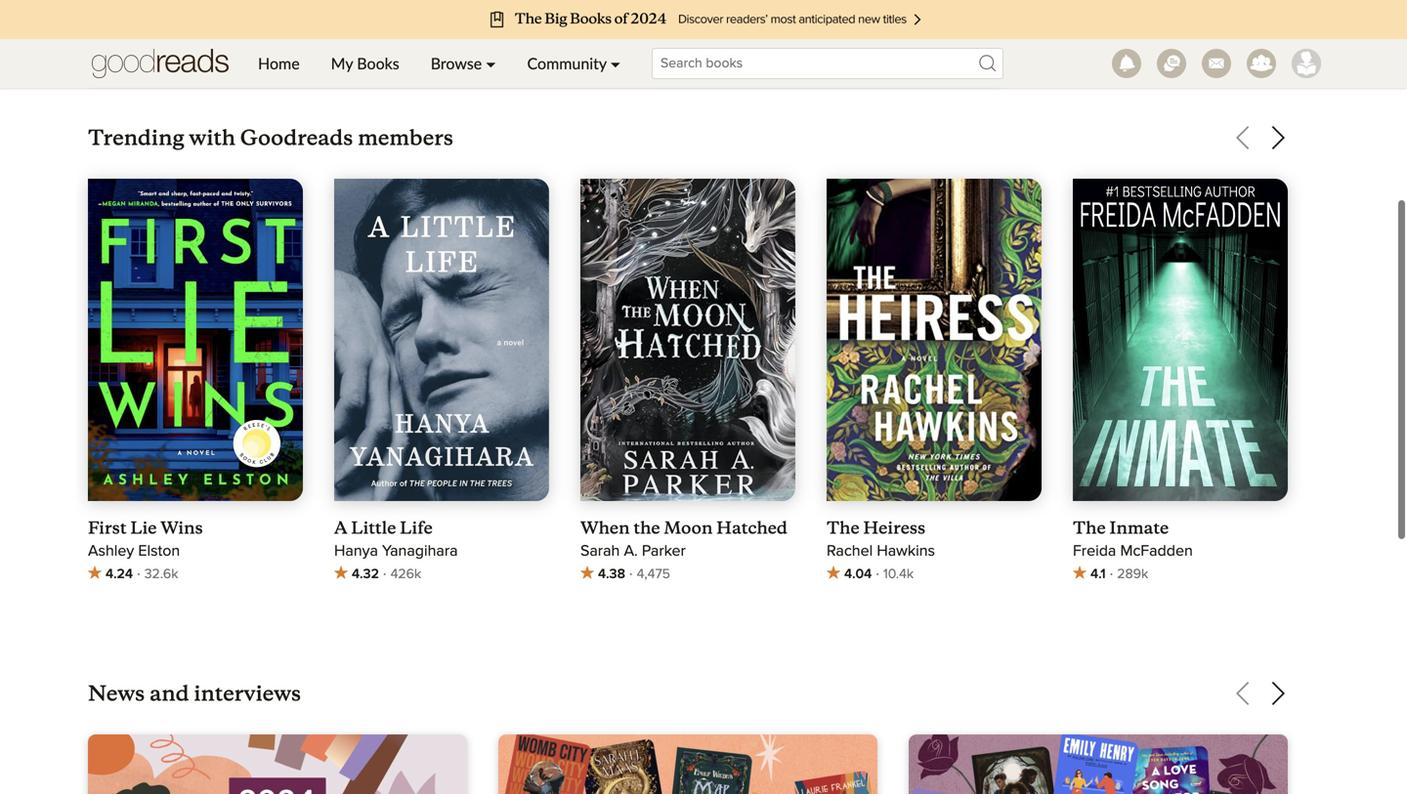 Task type: describe. For each thing, give the bounding box(es) containing it.
books up years,
[[776, 75, 818, 90]]

a.
[[624, 544, 638, 559]]

familiar
[[842, 299, 891, 315]]

to inside . dig into the collection below, and feel free to continue the discussion (politely) in the comments section. if you see any gems you missed when they originally rolled around, feed your hungry
[[780, 547, 793, 562]]

▾ for browse ▾
[[486, 54, 496, 73]]

and inside well, we looked into it. the books collected below represent the most popular books on goodreads in the past 10 years, dialing back to 2013. (bonus trivia: that's the year that "selfie" and "twerk" were added to the official oxford dictionary.
[[771, 142, 797, 158]]

book cover image for little
[[334, 179, 549, 505]]

section.
[[898, 569, 951, 585]]

more news & interviews
[[1035, 31, 1180, 45]]

through
[[719, 367, 773, 383]]

culture:
[[719, 389, 770, 405]]

are
[[831, 187, 853, 203]]

by
[[946, 210, 963, 225]]

decade's
[[837, 434, 899, 450]]

comments inside . dig into the collection below, and feel free to continue the discussion (politely) in the comments section. if you see any gems you missed when they originally rolled around, feed your hungry
[[823, 569, 894, 585]]

likes
[[750, 39, 781, 54]]

. for and
[[973, 502, 976, 517]]

see
[[748, 592, 773, 607]]

to inside . you'll find several familiar names in this collection, those authors of ( !) big books that broke through to mainstream popular culture:
[[777, 367, 790, 383]]

goodreads members' 76 most popular books of the past decade image
[[88, 0, 688, 81]]

10.4k
[[883, 568, 914, 581]]

home
[[258, 54, 300, 73]]

wins
[[160, 518, 203, 539]]

. for the
[[851, 412, 855, 427]]

with
[[189, 125, 236, 151]]

(bonus
[[719, 120, 766, 135]]

into inside well, we looked into it. the books collected below represent the most popular books on goodreads in the past 10 years, dialing back to 2013. (bonus trivia: that's the year that "selfie" and "twerk" were added to the official oxford dictionary.
[[831, 30, 857, 45]]

community ▾
[[527, 54, 620, 73]]

popularity,
[[769, 210, 840, 225]]

in inside .) the books here are ranked in order of overall popularity, as determined by which titles goodreads members have marked as , or
[[909, 187, 921, 203]]

more news & interviews link
[[1035, 26, 1208, 50]]

find
[[759, 299, 785, 315]]

gems
[[806, 592, 844, 607]]

inmate
[[1109, 518, 1169, 539]]

free
[[749, 547, 776, 562]]

years,
[[771, 97, 812, 113]]

, inside , and
[[929, 389, 932, 405]]

4.1 stars, 289 thousand ratings figure
[[1073, 563, 1288, 586]]

members have
[[719, 255, 821, 270]]

289k
[[1117, 568, 1148, 581]]

on inside well, we looked into it. the books collected below represent the most popular books on goodreads in the past 10 years, dialing back to 2013. (bonus trivia: that's the year that "selfie" and "twerk" were added to the official oxford dictionary.
[[822, 75, 839, 90]]

, , and
[[768, 479, 901, 517]]

the inside .) the books here are ranked in order of overall popularity, as determined by which titles goodreads members have marked as , or
[[719, 187, 745, 203]]

4.24 stars, 32.6 thousand ratings figure
[[88, 563, 303, 586]]

feed
[[918, 614, 949, 630]]

they
[[719, 614, 749, 630]]

4.04 stars, 10.4 thousand ratings figure
[[827, 563, 1042, 586]]

oxford
[[794, 165, 841, 180]]

0 vertical spatial as
[[844, 210, 859, 225]]

to right added
[[942, 142, 955, 158]]

4.38
[[598, 568, 625, 581]]

goodreads inside .) the books here are ranked in order of overall popularity, as determined by which titles goodreads members have marked as , or
[[800, 232, 876, 248]]

and down 'mainstream' at the right of page
[[821, 389, 855, 405]]

you'll
[[719, 299, 755, 315]]

"twerk"
[[801, 142, 851, 158]]

849 likes
[[719, 39, 781, 54]]

books inside .) the books here are ranked in order of overall popularity, as determined by which titles goodreads members have marked as , or
[[750, 187, 792, 203]]

the up 4.04
[[861, 547, 883, 562]]

collected
[[719, 52, 782, 68]]

parker
[[642, 544, 686, 559]]

the inside . also on tap: some of the past decade's biggest books in
[[778, 434, 800, 450]]

dictionary.
[[845, 165, 916, 180]]

first lie wins ashley elston
[[88, 518, 203, 559]]

my books
[[331, 54, 399, 73]]

, inside .) the books here are ranked in order of overall popularity, as determined by which titles goodreads members have marked as , or
[[842, 277, 846, 293]]

trending with goodreads members
[[88, 125, 453, 151]]

home image
[[92, 39, 229, 88]]

trivia:
[[770, 120, 807, 135]]

"selfie"
[[719, 142, 767, 158]]

broke
[[890, 344, 930, 360]]

determined
[[863, 210, 942, 225]]

and inside ', , and'
[[776, 502, 802, 517]]

books inside . you'll find several familiar names in this collection, those authors of ( !) big books that broke through to mainstream popular culture:
[[814, 344, 856, 360]]

several
[[789, 299, 838, 315]]

when the moon hatched sarah a. parker
[[580, 518, 787, 559]]

big
[[788, 344, 810, 360]]

which
[[719, 232, 759, 248]]

in inside . you'll find several familiar names in this collection, those authors of ( !) big books that broke through to mainstream popular culture:
[[945, 299, 957, 315]]

&
[[1106, 31, 1114, 45]]

feel
[[719, 547, 745, 562]]

community ▾ link
[[512, 39, 636, 88]]

if
[[955, 569, 963, 585]]

book cover image for heiress
[[827, 179, 1042, 506]]

members
[[358, 125, 453, 151]]

. also on tap: some of the past decade's biggest books in
[[719, 412, 954, 472]]

missed
[[877, 592, 925, 607]]

the inside when the moon hatched sarah a. parker
[[634, 518, 660, 539]]

when
[[929, 592, 967, 607]]

some
[[719, 434, 757, 450]]

rachel
[[827, 544, 873, 559]]

ranked
[[857, 187, 905, 203]]

past inside . also on tap: some of the past decade's biggest books in
[[804, 434, 833, 450]]

first
[[88, 518, 127, 539]]

in inside . dig into the collection below, and feel free to continue the discussion (politely) in the comments section. if you see any gems you missed when they originally rolled around, feed your hungry
[[780, 569, 793, 585]]

any
[[777, 592, 802, 607]]

. you'll find several familiar names in this collection, those authors of ( !) big books that broke through to mainstream popular culture:
[[719, 277, 963, 405]]

1 vertical spatial goodreads
[[240, 125, 353, 151]]

overall
[[719, 210, 765, 225]]

494 comments
[[792, 39, 894, 54]]

elston
[[138, 544, 180, 559]]

hanya
[[334, 544, 378, 559]]

below,
[[880, 524, 925, 540]]

Search by book title or ISBN text field
[[652, 48, 1004, 79]]

looked
[[780, 30, 827, 45]]

trending
[[88, 125, 184, 151]]

ashley
[[88, 544, 134, 559]]

and right the news
[[150, 681, 189, 707]]

it.
[[861, 30, 872, 45]]



Task type: locate. For each thing, give the bounding box(es) containing it.
(
[[719, 344, 723, 360]]

of down .)
[[966, 187, 979, 203]]

1 vertical spatial interviews
[[194, 681, 301, 707]]

2013.
[[920, 97, 956, 113]]

2 vertical spatial of
[[761, 434, 774, 450]]

0 vertical spatial into
[[831, 30, 857, 45]]

1 horizontal spatial you
[[848, 592, 873, 607]]

0 horizontal spatial that
[[860, 344, 886, 360]]

. inside . dig into the collection below, and feel free to continue the discussion (politely) in the comments section. if you see any gems you missed when they originally rolled around, feed your hungry
[[973, 502, 976, 517]]

the
[[902, 52, 924, 68], [940, 75, 962, 90], [855, 120, 877, 135], [719, 165, 741, 180], [778, 434, 800, 450], [634, 518, 660, 539], [784, 524, 806, 540], [861, 547, 883, 562], [797, 569, 819, 585]]

1 horizontal spatial .
[[959, 277, 963, 293]]

0 horizontal spatial of
[[761, 434, 774, 450]]

the up gems
[[797, 569, 819, 585]]

1 horizontal spatial popular
[[878, 367, 930, 383]]

and down "trivia:"
[[771, 142, 797, 158]]

of inside . also on tap: some of the past decade's biggest books in
[[761, 434, 774, 450]]

into up free
[[755, 524, 780, 540]]

and inside . dig into the collection below, and feel free to continue the discussion (politely) in the comments section. if you see any gems you missed when they originally rolled around, feed your hungry
[[929, 524, 955, 540]]

goodreads up the back
[[843, 75, 920, 90]]

as right marked
[[880, 255, 896, 270]]

▾ right community
[[611, 54, 620, 73]]

sarah
[[580, 544, 620, 559]]

most
[[928, 52, 961, 68]]

news and interviews
[[88, 681, 301, 707]]

past up , , at the bottom of the page
[[804, 434, 833, 450]]

book cover image for inmate
[[1073, 179, 1288, 523]]

in left , , at the bottom of the page
[[765, 457, 777, 472]]

heiress
[[863, 518, 926, 539]]

0 vertical spatial goodreads
[[843, 75, 920, 90]]

1 vertical spatial past
[[804, 434, 833, 450]]

. up 4.04 stars, 10.4 thousand ratings figure
[[973, 502, 976, 517]]

1 vertical spatial .
[[851, 412, 855, 427]]

popular inside well, we looked into it. the books collected below represent the most popular books on goodreads in the past 10 years, dialing back to 2013. (bonus trivia: that's the year that "selfie" and "twerk" were added to the official oxford dictionary.
[[719, 75, 772, 90]]

the inmate freida mcfadden
[[1073, 518, 1193, 559]]

browse
[[431, 54, 482, 73]]

in inside . also on tap: some of the past decade's biggest books in
[[765, 457, 777, 472]]

1 ▾ from the left
[[486, 54, 496, 73]]

interviews
[[1118, 31, 1180, 45], [194, 681, 301, 707]]

comments down rachel
[[823, 569, 894, 585]]

1 vertical spatial comments
[[823, 569, 894, 585]]

to right free
[[780, 547, 793, 562]]

1 horizontal spatial ▾
[[611, 54, 620, 73]]

the down 'most'
[[940, 75, 962, 90]]

on up the dialing
[[822, 75, 839, 90]]

names
[[896, 299, 941, 315]]

. left also
[[851, 412, 855, 427]]

hungry
[[754, 637, 801, 652]]

2 vertical spatial goodreads
[[800, 232, 876, 248]]

books down official
[[750, 187, 792, 203]]

0 vertical spatial that
[[915, 120, 941, 135]]

0 horizontal spatial past
[[719, 97, 748, 113]]

.)
[[960, 165, 968, 180]]

4.24
[[106, 568, 133, 581]]

2 vertical spatial .
[[973, 502, 976, 517]]

or
[[850, 277, 864, 293]]

4.1
[[1090, 568, 1106, 581]]

past inside well, we looked into it. the books collected below represent the most popular books on goodreads in the past 10 years, dialing back to 2013. (bonus trivia: that's the year that "selfie" and "twerk" were added to the official oxford dictionary.
[[719, 97, 748, 113]]

you up they
[[719, 592, 744, 607]]

. down "by"
[[959, 277, 963, 293]]

little
[[351, 518, 396, 539]]

849
[[719, 39, 746, 54]]

1 vertical spatial into
[[755, 524, 780, 540]]

and down through
[[771, 412, 797, 427]]

0 vertical spatial past
[[719, 97, 748, 113]]

4.38 stars, 4,475 ratings figure
[[580, 563, 795, 586]]

hawkins
[[877, 544, 935, 559]]

we
[[756, 30, 776, 45]]

. dig into the collection below, and feel free to continue the discussion (politely) in the comments section. if you see any gems you missed when they originally rolled around, feed your hungry
[[719, 502, 976, 652]]

below
[[786, 52, 828, 68]]

also
[[859, 412, 889, 427]]

that inside well, we looked into it. the books collected below represent the most popular books on goodreads in the past 10 years, dialing back to 2013. (bonus trivia: that's the year that "selfie" and "twerk" were added to the official oxford dictionary.
[[915, 120, 941, 135]]

the inside the inmate freida mcfadden
[[1073, 518, 1106, 539]]

that's
[[811, 120, 851, 135]]

popular down broke
[[878, 367, 930, 383]]

4.32 stars, 426 thousand ratings figure
[[334, 563, 549, 586]]

originally
[[753, 614, 815, 630]]

the inside 'the heiress rachel hawkins'
[[827, 518, 859, 539]]

(politely)
[[719, 569, 776, 585]]

past up (bonus
[[719, 97, 748, 113]]

book cover image for lie
[[88, 179, 303, 503]]

dialing
[[816, 97, 861, 113]]

1 horizontal spatial into
[[831, 30, 857, 45]]

1 you from the left
[[719, 592, 744, 607]]

into left it.
[[831, 30, 857, 45]]

0 vertical spatial on
[[822, 75, 839, 90]]

the right it.
[[876, 30, 903, 45]]

in inside well, we looked into it. the books collected below represent the most popular books on goodreads in the past 10 years, dialing back to 2013. (bonus trivia: that's the year that "selfie" and "twerk" were added to the official oxford dictionary.
[[924, 75, 936, 90]]

comments right 494
[[823, 39, 894, 54]]

. inside . also on tap: some of the past decade's biggest books in
[[851, 412, 855, 427]]

0 vertical spatial comments
[[823, 39, 894, 54]]

yanagihara
[[382, 544, 458, 559]]

2 you from the left
[[848, 592, 873, 607]]

4 book cover image from the left
[[827, 179, 1042, 506]]

0 horizontal spatial .
[[851, 412, 855, 427]]

10
[[752, 97, 767, 113]]

▾ right browse
[[486, 54, 496, 73]]

books up 'most'
[[907, 30, 949, 45]]

. for in
[[959, 277, 963, 293]]

4.04
[[844, 568, 872, 581]]

4,475
[[637, 568, 670, 581]]

2 book cover image from the left
[[334, 179, 549, 505]]

books inside . also on tap: some of the past decade's biggest books in
[[719, 457, 761, 472]]

1 horizontal spatial interviews
[[1118, 31, 1180, 45]]

. inside . you'll find several familiar names in this collection, those authors of ( !) big books that broke through to mainstream popular culture:
[[959, 277, 963, 293]]

around,
[[862, 614, 914, 630]]

of down names
[[919, 322, 932, 338]]

browse ▾ link
[[415, 39, 512, 88]]

books
[[357, 54, 399, 73]]

the up the a.
[[634, 518, 660, 539]]

0 vertical spatial .
[[959, 277, 963, 293]]

1 vertical spatial on
[[893, 412, 910, 427]]

that down authors
[[860, 344, 886, 360]]

collection,
[[747, 322, 817, 338]]

popular inside . you'll find several familiar names in this collection, those authors of ( !) big books that broke through to mainstream popular culture:
[[878, 367, 930, 383]]

the heiress rachel hawkins
[[827, 518, 935, 559]]

that down 2013. on the top
[[915, 120, 941, 135]]

home link
[[242, 39, 315, 88]]

5 book cover image from the left
[[1073, 179, 1288, 523]]

1 horizontal spatial past
[[804, 434, 833, 450]]

news
[[1070, 31, 1102, 45]]

book cover image for the
[[580, 179, 795, 523]]

goodreads inside well, we looked into it. the books collected below represent the most popular books on goodreads in the past 10 years, dialing back to 2013. (bonus trivia: that's the year that "selfie" and "twerk" were added to the official oxford dictionary.
[[843, 75, 920, 90]]

as down are
[[844, 210, 859, 225]]

the up rachel
[[827, 518, 859, 539]]

this
[[719, 322, 743, 338]]

0 horizontal spatial ▾
[[486, 54, 496, 73]]

well, we looked into it. the books collected below represent the most popular books on goodreads in the past 10 years, dialing back to 2013. (bonus trivia: that's the year that "selfie" and "twerk" were added to the official oxford dictionary.
[[719, 30, 962, 180]]

added
[[894, 142, 938, 158]]

of right some
[[761, 434, 774, 450]]

of inside .) the books here are ranked in order of overall popularity, as determined by which titles goodreads members have marked as , or
[[966, 187, 979, 203]]

0 vertical spatial interviews
[[1118, 31, 1180, 45]]

of inside . you'll find several familiar names in this collection, those authors of ( !) big books that broke through to mainstream popular culture:
[[919, 322, 932, 338]]

in right names
[[945, 299, 957, 315]]

1 book cover image from the left
[[88, 179, 303, 503]]

to
[[902, 97, 916, 113], [942, 142, 955, 158], [777, 367, 790, 383], [780, 547, 793, 562]]

1 vertical spatial of
[[919, 322, 932, 338]]

2 horizontal spatial of
[[966, 187, 979, 203]]

!)
[[777, 344, 784, 360]]

, ,
[[779, 457, 887, 495]]

you
[[719, 592, 744, 607], [848, 592, 873, 607]]

moon
[[664, 518, 713, 539]]

2 ▾ from the left
[[611, 54, 620, 73]]

and up discussion
[[929, 524, 955, 540]]

0 horizontal spatial popular
[[719, 75, 772, 90]]

life
[[400, 518, 433, 539]]

494
[[792, 39, 819, 54]]

and up hatched
[[776, 502, 802, 517]]

▾ for community ▾
[[611, 54, 620, 73]]

that inside . you'll find several familiar names in this collection, those authors of ( !) big books that broke through to mainstream popular culture:
[[860, 344, 886, 360]]

1 horizontal spatial of
[[919, 322, 932, 338]]

0 horizontal spatial as
[[844, 210, 859, 225]]

the up the 'continue'
[[784, 524, 806, 540]]

mcfadden
[[1120, 544, 1193, 559]]

0 horizontal spatial you
[[719, 592, 744, 607]]

None search field
[[636, 48, 1019, 79]]

profile image for john smith. image
[[1292, 49, 1321, 78]]

official
[[745, 165, 790, 180]]

.) the books here are ranked in order of overall popularity, as determined by which titles goodreads members have marked as , or
[[719, 165, 979, 293]]

goodreads
[[843, 75, 920, 90], [240, 125, 353, 151], [800, 232, 876, 248]]

titles
[[763, 232, 795, 248]]

1 vertical spatial popular
[[878, 367, 930, 383]]

426k
[[390, 568, 421, 581]]

0 horizontal spatial on
[[822, 75, 839, 90]]

1 vertical spatial as
[[880, 255, 896, 270]]

goodreads down home link
[[240, 125, 353, 151]]

to down '!)'
[[777, 367, 790, 383]]

0 horizontal spatial into
[[755, 524, 780, 540]]

authors
[[863, 322, 914, 338]]

1 vertical spatial that
[[860, 344, 886, 360]]

the right some
[[778, 434, 800, 450]]

you down 4.04
[[848, 592, 873, 607]]

0 vertical spatial of
[[966, 187, 979, 203]]

books down some
[[719, 457, 761, 472]]

freida
[[1073, 544, 1116, 559]]

.
[[959, 277, 963, 293], [851, 412, 855, 427], [973, 502, 976, 517]]

hatched
[[716, 518, 787, 539]]

a
[[334, 518, 347, 539]]

community
[[527, 54, 607, 73]]

back
[[865, 97, 898, 113]]

in up determined
[[909, 187, 921, 203]]

of
[[966, 187, 979, 203], [919, 322, 932, 338], [761, 434, 774, 450]]

on left tap:
[[893, 412, 910, 427]]

goodreads up marked
[[800, 232, 876, 248]]

news
[[88, 681, 145, 707]]

1 horizontal spatial that
[[915, 120, 941, 135]]

books up 'mainstream' at the right of page
[[814, 344, 856, 360]]

in up "any"
[[780, 569, 793, 585]]

and inside , and
[[771, 412, 797, 427]]

0 horizontal spatial interviews
[[194, 681, 301, 707]]

were
[[855, 142, 890, 158]]

1 horizontal spatial on
[[893, 412, 910, 427]]

the up freida
[[1073, 518, 1106, 539]]

more
[[1035, 31, 1066, 45]]

the inside well, we looked into it. the books collected below represent the most popular books on goodreads in the past 10 years, dialing back to 2013. (bonus trivia: that's the year that "selfie" and "twerk" were added to the official oxford dictionary.
[[876, 30, 903, 45]]

1 horizontal spatial as
[[880, 255, 896, 270]]

to up year
[[902, 97, 916, 113]]

rolled
[[819, 614, 857, 630]]

4.32
[[352, 568, 379, 581]]

dig
[[727, 524, 751, 540]]

tap:
[[915, 412, 940, 427]]

the left 'most'
[[902, 52, 924, 68]]

0 vertical spatial popular
[[719, 75, 772, 90]]

in up 2013. on the top
[[924, 75, 936, 90]]

a little life hanya yanagihara
[[334, 518, 458, 559]]

popular down collected
[[719, 75, 772, 90]]

2 horizontal spatial .
[[973, 502, 976, 517]]

3 book cover image from the left
[[580, 179, 795, 523]]

on inside . also on tap: some of the past decade's biggest books in
[[893, 412, 910, 427]]

the up overall
[[719, 187, 745, 203]]

browse ▾
[[431, 54, 496, 73]]

book cover image
[[88, 179, 303, 503], [334, 179, 549, 505], [580, 179, 795, 523], [827, 179, 1042, 506], [1073, 179, 1288, 523]]

into inside . dig into the collection below, and feel free to continue the discussion (politely) in the comments section. if you see any gems you missed when they originally rolled around, feed your hungry
[[755, 524, 780, 540]]

as
[[844, 210, 859, 225], [880, 255, 896, 270]]

the down the "selfie"
[[719, 165, 741, 180]]

the up were
[[855, 120, 877, 135]]



Task type: vqa. For each thing, say whether or not it's contained in the screenshot.
ON PHOTOGRAPHY
no



